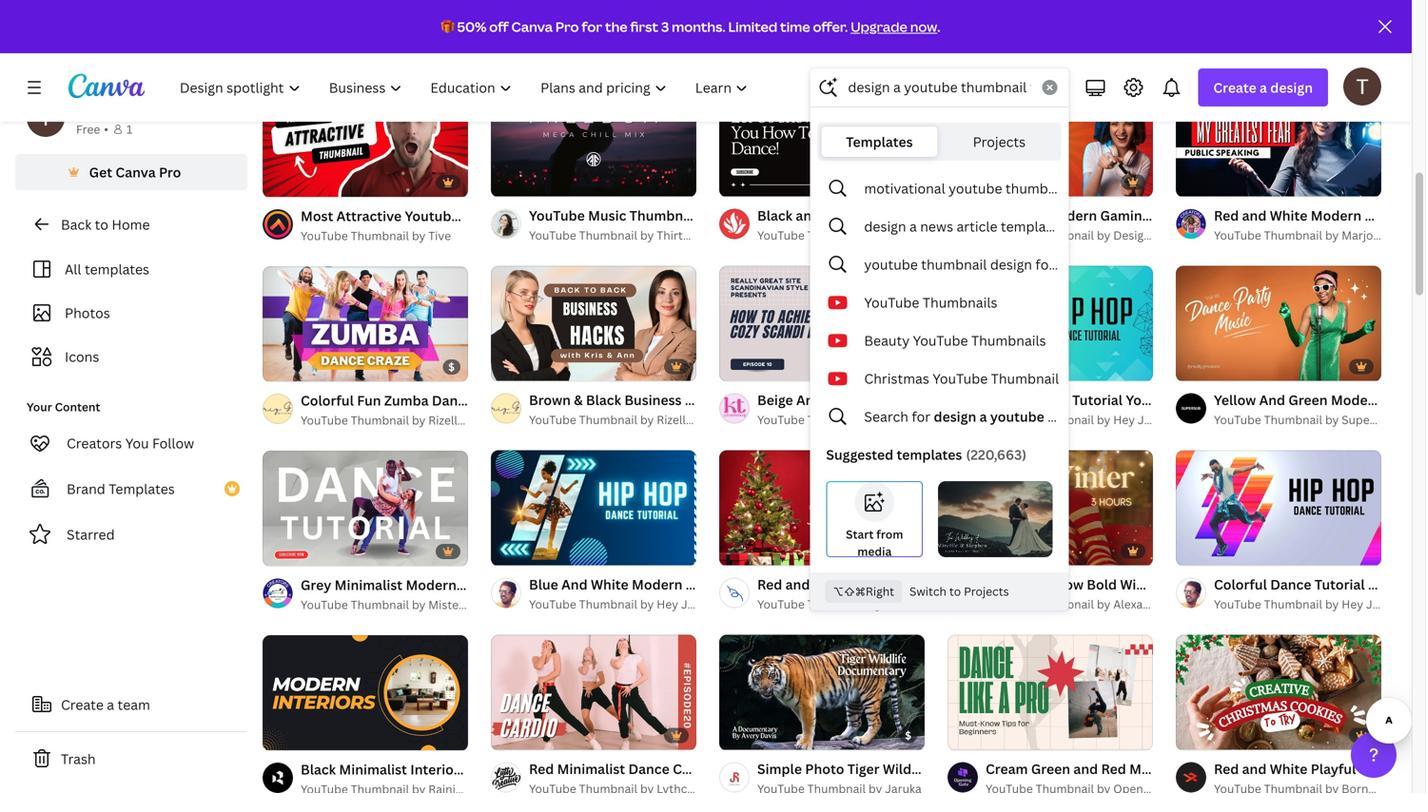 Task type: locate. For each thing, give the bounding box(es) containing it.
cream green and red modern dance tips youtube thumbnail image
[[948, 635, 1154, 751]]

off
[[490, 18, 509, 36]]

0 vertical spatial for
[[582, 18, 603, 36]]

design
[[1271, 79, 1314, 97], [934, 408, 977, 426]]

1 horizontal spatial design
[[1271, 79, 1314, 97]]

by inside lion wildlife youtube thumbnail youtube thumbnail by canva creative studio
[[869, 43, 883, 58]]

1 horizontal spatial design
[[1114, 227, 1151, 243]]

1 vertical spatial create
[[61, 696, 104, 714]]

youtube
[[842, 22, 898, 40], [1369, 22, 1425, 40], [529, 43, 577, 58], [758, 43, 805, 58], [986, 43, 1034, 58], [1215, 43, 1262, 58], [301, 43, 348, 59], [529, 206, 585, 225], [529, 227, 577, 243], [758, 227, 805, 243], [986, 227, 1034, 243], [1215, 227, 1262, 243], [301, 228, 348, 244], [865, 293, 920, 312], [913, 332, 969, 350], [933, 370, 988, 388], [1126, 391, 1182, 409], [476, 392, 532, 410], [529, 412, 577, 428], [758, 412, 805, 428], [986, 412, 1034, 428], [1215, 412, 1262, 428], [301, 413, 348, 428], [1369, 576, 1425, 594], [529, 597, 577, 612], [758, 597, 805, 612], [986, 597, 1034, 612], [1215, 597, 1262, 612], [301, 597, 348, 613]]

gaming
[[1101, 206, 1150, 225]]

youtube music thumbnail city dark dance image
[[491, 81, 697, 197]]

youtube for red blue modern gaming youtube thumbnail youtube thumbnail by design space
[[1153, 206, 1208, 225]]

0 horizontal spatial anne
[[467, 413, 496, 428]]

1 horizontal spatial modern
[[1311, 206, 1362, 225]]

thumbnails inside button
[[923, 293, 998, 312]]

thumbnails inside button
[[972, 332, 1047, 350]]

youtube thumbnail by rizelle anne galvez
[[986, 43, 1220, 58], [529, 412, 763, 428]]

creative
[[922, 43, 969, 58]]

brown & black business hacks duo guesting youtube tumbnail image
[[491, 266, 697, 381]]

by inside green dance tutorial youtube thumbnail youtube thumbnail by hey jai studio
[[1098, 412, 1111, 428]]

youtube thumbnail by trixie gyle
[[758, 597, 942, 612]]

studio inside youtube music thumbnail city dark dance youtube thumbnail by thirty one palms studio
[[754, 227, 790, 243]]

hey inside green dance tutorial youtube thumbnail youtube thumbnail by hey jai studio
[[1114, 412, 1136, 428]]

pro up back to home link
[[159, 163, 181, 181]]

kt
[[886, 412, 899, 428]]

pro inside button
[[159, 163, 181, 181]]

design down christmas youtube thumbnail
[[934, 408, 977, 426]]

0 vertical spatial colorful dance tutorial youtube  youtube thumbnail by hey jai studio
[[1215, 22, 1427, 58]]

1 horizontal spatial to
[[950, 584, 962, 600]]

limited
[[729, 18, 778, 36]]

thumbnails up beauty youtube thumbnails
[[923, 293, 998, 312]]

search for design a youtube thumbnail featuring a dramatic lion dance sequence
[[865, 408, 1386, 426]]

youtube for simple photo tiger wildlife youtube thumbnail
[[936, 760, 990, 778]]

modern up youtube thumbnail by marjorie lopes link
[[1311, 206, 1362, 225]]

white inside 'red and white modern speaker y youtube thumbnail by marjorie lopes'
[[1271, 206, 1308, 225]]

simple
[[865, 206, 910, 225], [758, 760, 802, 778]]

white up youtube thumbnail by marjorie lopes link
[[1271, 206, 1308, 225]]

first
[[631, 18, 659, 36]]

youtube thumbnail by pati muniz
[[529, 43, 714, 58]]

1 horizontal spatial white
[[1271, 206, 1308, 225]]

0 horizontal spatial galvez
[[498, 413, 535, 428]]

white right black
[[824, 206, 862, 225]]

1 vertical spatial pro
[[159, 163, 181, 181]]

2 modern from the left
[[1311, 206, 1362, 225]]

and right black
[[796, 206, 821, 225]]

projects inside button
[[973, 133, 1026, 151]]

beauty youtube thumbnails
[[865, 332, 1047, 350]]

0 horizontal spatial red
[[529, 760, 554, 778]]

create inside create a team button
[[61, 696, 104, 714]]

modern
[[1047, 206, 1098, 225], [1311, 206, 1362, 225]]

galvez
[[1184, 43, 1220, 58], [727, 412, 763, 428], [498, 413, 535, 428]]

a inside dropdown button
[[1260, 79, 1268, 97]]

0 vertical spatial templates
[[85, 260, 149, 278]]

canva right off
[[512, 18, 553, 36]]

templates inside button
[[846, 133, 913, 151]]

1 horizontal spatial red
[[986, 206, 1011, 225]]

0 vertical spatial wildlife
[[789, 22, 838, 40]]

0 horizontal spatial and
[[796, 206, 821, 225]]

0 horizontal spatial rizelle
[[429, 413, 464, 428]]

1 vertical spatial for
[[912, 408, 931, 426]]

projects
[[973, 133, 1026, 151], [964, 584, 1010, 600]]

design down red blue modern gaming youtube thumbnail "link"
[[1114, 227, 1151, 243]]

1 vertical spatial templates
[[897, 446, 963, 464]]

youtube inside button
[[913, 332, 969, 350]]

lion
[[758, 22, 786, 40]]

youtube thumbnail by mister flanagan design link
[[301, 596, 556, 615]]

templates right all at the top left of page
[[85, 260, 149, 278]]

thumbnail inside button
[[992, 370, 1060, 388]]

0 vertical spatial pro
[[556, 18, 579, 36]]

create a design button
[[1199, 69, 1329, 107]]

youtube thumbnail by hey jai studio link for first colorful dance tutorial youtube link
[[1215, 41, 1422, 60]]

Search search field
[[849, 69, 1031, 106]]

2 vertical spatial colorful
[[1215, 576, 1268, 594]]

to right back
[[95, 216, 108, 234]]

supersub
[[1342, 412, 1395, 428]]

0 horizontal spatial wildlife
[[789, 22, 838, 40]]

1 vertical spatial thumbnails
[[972, 332, 1047, 350]]

youtube thumbnail by trixie gyle link
[[758, 595, 942, 614]]

0 vertical spatial to
[[95, 216, 108, 234]]

alexandra
[[1114, 597, 1169, 612]]

design
[[1114, 227, 1151, 243], [519, 597, 556, 613]]

design right the flanagan
[[519, 597, 556, 613]]

1 vertical spatial colorful
[[301, 392, 354, 410]]

none search field containing templates
[[810, 69, 1386, 611]]

0 horizontal spatial templates
[[109, 480, 175, 498]]

dance right zumba
[[432, 392, 473, 410]]

red blue modern gaming youtube thumbnail image
[[948, 81, 1154, 197]]

1 vertical spatial wildlife
[[883, 760, 933, 778]]

list box
[[811, 169, 1386, 565]]

home
[[112, 216, 150, 234]]

0 vertical spatial design
[[1271, 79, 1314, 97]]

$ up colorful fun zumba dance youtube thumbnail link at left
[[449, 360, 455, 374]]

youtube thumbnail by rizelle anne galvez link for colorful fun zumba dance youtube thumbnail
[[301, 411, 535, 430]]

colorful
[[1215, 22, 1268, 40], [301, 392, 354, 410], [1215, 576, 1268, 594]]

studio inside lion wildlife youtube thumbnail youtube thumbnail by canva creative studio
[[971, 43, 1008, 58]]

for right kt
[[912, 408, 931, 426]]

1
[[126, 121, 133, 137]]

0 vertical spatial thumbnails
[[923, 293, 998, 312]]

colorful dance tutorial youtube link down colorful dance tutorial youtube thumbnail at the bottom of the page
[[1215, 574, 1427, 595]]

0 vertical spatial simple
[[865, 206, 910, 225]]

youtube inside black and white simple dance youtube thumbnail youtube thumbnail by lunar studio
[[758, 227, 805, 243]]

$ for simple photo tiger wildlife youtube thumbnail
[[906, 728, 912, 743]]

modern up youtube thumbnail by design space link
[[1047, 206, 1098, 225]]

and up youtube thumbnail by marjorie lopes link
[[1243, 206, 1267, 225]]

red left minimalist
[[529, 760, 554, 778]]

1 horizontal spatial anne
[[696, 412, 724, 428]]

thumbnails up green
[[972, 332, 1047, 350]]

dance inside colorful fun zumba dance youtube thumbnail youtube thumbnail by rizelle anne galvez
[[432, 392, 473, 410]]

.
[[938, 18, 941, 36]]

🎁
[[441, 18, 455, 36]]

1 colorful dance tutorial youtube  youtube thumbnail by hey jai studio from the top
[[1215, 22, 1427, 58]]

colorful for youtube thumbnail by hey jai studio link associated with 2nd colorful dance tutorial youtube link
[[1215, 576, 1268, 594]]

dance
[[1271, 22, 1312, 40], [765, 206, 806, 225], [913, 206, 954, 225], [1029, 391, 1070, 409], [432, 392, 473, 410], [1271, 576, 1312, 594], [629, 760, 670, 778]]

youtube thumbnail by mister flanagan design
[[301, 597, 556, 613]]

1 horizontal spatial templates
[[897, 446, 963, 464]]

dance right green
[[1029, 391, 1070, 409]]

red down red and white modern speaker youtube thumbnail
[[1215, 206, 1240, 225]]

canva inside lion wildlife youtube thumbnail youtube thumbnail by canva creative studio
[[886, 43, 920, 58]]

wildlife inside lion wildlife youtube thumbnail youtube thumbnail by canva creative studio
[[789, 22, 838, 40]]

templates down the you
[[109, 480, 175, 498]]

red left "blue"
[[986, 206, 1011, 225]]

youtube thumbnail by alexandra khaikonen link
[[986, 595, 1229, 614]]

start from media
[[846, 527, 904, 560]]

0 horizontal spatial design
[[519, 597, 556, 613]]

lopes
[[1391, 227, 1424, 243]]

simple photo tiger wildlife youtube thumbnail image
[[720, 635, 925, 751]]

youtube thumbnails button
[[811, 284, 1068, 322]]

0 horizontal spatial create
[[61, 696, 104, 714]]

jai inside green dance tutorial youtube thumbnail youtube thumbnail by hey jai studio
[[1138, 412, 1154, 428]]

colorful dance tutorial youtube  youtube thumbnail by hey jai studio
[[1215, 22, 1427, 58], [1215, 576, 1427, 612]]

1 vertical spatial canva
[[886, 43, 920, 58]]

by
[[641, 43, 654, 58], [869, 43, 883, 58], [1098, 43, 1111, 58], [1326, 43, 1340, 58], [412, 43, 426, 59], [641, 227, 654, 243], [869, 227, 883, 243], [1098, 227, 1111, 243], [1326, 227, 1340, 243], [412, 228, 426, 244], [641, 412, 654, 428], [869, 412, 883, 428], [1098, 412, 1111, 428], [1326, 412, 1340, 428], [412, 413, 426, 428], [641, 597, 654, 612], [869, 597, 883, 612], [1098, 597, 1111, 612], [1326, 597, 1340, 612], [412, 597, 426, 613]]

youtube inside red blue modern gaming youtube thumbnail youtube thumbnail by design space
[[1153, 206, 1208, 225]]

and for black
[[796, 206, 821, 225]]

tutorial for youtube thumbnail by hey jai studio link related to first colorful dance tutorial youtube link
[[1315, 22, 1366, 40]]

0 horizontal spatial canva
[[116, 163, 156, 181]]

0 vertical spatial projects
[[973, 133, 1026, 151]]

and inside 'red and white modern speaker y youtube thumbnail by marjorie lopes'
[[1243, 206, 1267, 225]]

templates inside list box
[[897, 446, 963, 464]]

1 modern from the left
[[1047, 206, 1098, 225]]

tutorial inside green dance tutorial youtube thumbnail youtube thumbnail by hey jai studio
[[1073, 391, 1123, 409]]

by inside 'red and white modern speaker y youtube thumbnail by marjorie lopes'
[[1326, 227, 1340, 243]]

red inside red blue modern gaming youtube thumbnail youtube thumbnail by design space
[[986, 206, 1011, 225]]

white for simple
[[824, 206, 862, 225]]

1 horizontal spatial simple
[[865, 206, 910, 225]]

youtube thumbnail by tive link
[[301, 227, 468, 246]]

colorful up khaikonen
[[1215, 576, 1268, 594]]

modern inside 'red and white modern speaker y youtube thumbnail by marjorie lopes'
[[1311, 206, 1362, 225]]

1 vertical spatial colorful dance tutorial youtube  youtube thumbnail by hey jai studio
[[1215, 576, 1427, 612]]

speaker
[[1366, 206, 1418, 225]]

fun
[[357, 392, 381, 410]]

🎁 50% off canva pro for the first 3 months. limited time offer. upgrade now .
[[441, 18, 941, 36]]

colorful inside colorful fun zumba dance youtube thumbnail youtube thumbnail by rizelle anne galvez
[[301, 392, 354, 410]]

studio
[[971, 43, 1008, 58], [1385, 43, 1422, 58], [754, 227, 790, 243], [920, 227, 956, 243], [1157, 412, 1193, 428], [700, 597, 736, 612], [1385, 597, 1422, 612]]

colorful dance tutorial youtube link up terry turtle 'image'
[[1215, 20, 1427, 41]]

trixie
[[886, 597, 915, 612]]

2 vertical spatial tutorial
[[1315, 576, 1366, 594]]

youtube for red minimalist dance cardio youtube thumbnail
[[719, 760, 773, 778]]

1 horizontal spatial and
[[1243, 206, 1267, 225]]

green
[[986, 391, 1025, 409]]

0 horizontal spatial white
[[824, 206, 862, 225]]

free •
[[76, 121, 108, 137]]

thumbnails
[[923, 293, 998, 312], [972, 332, 1047, 350]]

upgrade
[[851, 18, 908, 36]]

pro
[[556, 18, 579, 36], [159, 163, 181, 181]]

1 horizontal spatial rizelle
[[657, 412, 693, 428]]

your
[[27, 399, 52, 415]]

design inside create a design dropdown button
[[1271, 79, 1314, 97]]

1 vertical spatial templates
[[109, 480, 175, 498]]

youtube thumbnail by rizelle anne galvez link for brown & black business hacks duo guesting youtube tumbnail image in the top left of the page
[[529, 411, 763, 430]]

colorful left fun
[[301, 392, 354, 410]]

3
[[661, 18, 669, 36]]

green dance tutorial youtube thumbnail image
[[948, 266, 1154, 381]]

youtube thumbnail by hey jai studio link
[[1215, 41, 1422, 60], [986, 411, 1193, 430], [529, 595, 736, 614], [1215, 595, 1422, 614]]

2 horizontal spatial anne
[[1153, 43, 1181, 58]]

to right switch
[[950, 584, 962, 600]]

lion
[[1253, 408, 1277, 426]]

design for a
[[1271, 79, 1314, 97]]

2 vertical spatial canva
[[116, 163, 156, 181]]

by inside red blue modern gaming youtube thumbnail youtube thumbnail by design space
[[1098, 227, 1111, 243]]

and inside black and white simple dance youtube thumbnail youtube thumbnail by lunar studio
[[796, 206, 821, 225]]

1 vertical spatial design
[[519, 597, 556, 613]]

1 vertical spatial design
[[934, 408, 977, 426]]

red inside 'red and white modern speaker y youtube thumbnail by marjorie lopes'
[[1215, 206, 1240, 225]]

0 vertical spatial templates
[[846, 133, 913, 151]]

templates down paper
[[897, 446, 963, 464]]

1 vertical spatial colorful dance tutorial youtube link
[[1215, 574, 1427, 595]]

blue and white modern geometric style dance tutorial youtube thumbnail image
[[491, 450, 697, 566]]

red and white modern speaker y link
[[1215, 205, 1427, 226]]

0 vertical spatial design
[[1114, 227, 1151, 243]]

0 horizontal spatial to
[[95, 216, 108, 234]]

canva down the upgrade now button
[[886, 43, 920, 58]]

wildlife right lion
[[789, 22, 838, 40]]

design left terry turtle 'image'
[[1271, 79, 1314, 97]]

simple up lunar
[[865, 206, 910, 225]]

$ down beauty
[[906, 359, 912, 373]]

simple left photo
[[758, 760, 802, 778]]

dance up lunar
[[913, 206, 954, 225]]

$
[[906, 359, 912, 373], [449, 360, 455, 374], [906, 728, 912, 743]]

0 vertical spatial canva
[[512, 18, 553, 36]]

to for back
[[95, 216, 108, 234]]

0 horizontal spatial simple
[[758, 760, 802, 778]]

0 vertical spatial tutorial
[[1315, 22, 1366, 40]]

0 vertical spatial youtube thumbnail by rizelle anne galvez
[[986, 43, 1220, 58]]

create for create a design
[[1214, 79, 1257, 97]]

dance left cardio
[[629, 760, 670, 778]]

2 and from the left
[[1243, 206, 1267, 225]]

designs
[[937, 412, 980, 428]]

1 vertical spatial projects
[[964, 584, 1010, 600]]

grey minimalist modern dance tutorial youtube thumbnail image
[[263, 451, 468, 567]]

follow
[[152, 435, 194, 453]]

wildlife right tiger
[[883, 760, 933, 778]]

0 horizontal spatial youtube thumbnail by rizelle anne galvez
[[529, 412, 763, 428]]

templates down 'search' search box
[[846, 133, 913, 151]]

1 horizontal spatial create
[[1214, 79, 1257, 97]]

featuring
[[1118, 408, 1178, 426]]

0 horizontal spatial for
[[582, 18, 603, 36]]

youtube inside black and white simple dance youtube thumbnail youtube thumbnail by lunar studio
[[957, 206, 1011, 225]]

blue
[[1014, 206, 1044, 225]]

templates
[[85, 260, 149, 278], [897, 446, 963, 464]]

black and white simple dance youtube thumbnail image
[[720, 81, 925, 197]]

back
[[61, 216, 92, 234]]

1 colorful dance tutorial youtube link from the top
[[1215, 20, 1427, 41]]

2 horizontal spatial canva
[[886, 43, 920, 58]]

create
[[1214, 79, 1257, 97], [61, 696, 104, 714]]

anne
[[1153, 43, 1181, 58], [696, 412, 724, 428], [467, 413, 496, 428]]

colorful dance tutorial youtube link
[[1215, 20, 1427, 41], [1215, 574, 1427, 595]]

white inside black and white simple dance youtube thumbnail youtube thumbnail by lunar studio
[[824, 206, 862, 225]]

a inside button
[[107, 696, 114, 714]]

1 vertical spatial tutorial
[[1073, 391, 1123, 409]]

red for red blue modern gaming youtube thumbnail
[[986, 206, 1011, 225]]

black minimalist interiors design youtube thumbnail image
[[263, 635, 468, 751]]

red and white playful christmas cookies recipe youtube thumbnail image
[[1177, 635, 1382, 751]]

dance right dark
[[765, 206, 806, 225]]

1 and from the left
[[796, 206, 821, 225]]

design for for
[[934, 408, 977, 426]]

studio inside black and white simple dance youtube thumbnail youtube thumbnail by lunar studio
[[920, 227, 956, 243]]

0 vertical spatial colorful
[[1215, 22, 1268, 40]]

None search field
[[810, 69, 1386, 611]]

colorful up create a design
[[1215, 22, 1268, 40]]

1 horizontal spatial for
[[912, 408, 931, 426]]

thumbnail inside 'red and white modern speaker y youtube thumbnail by marjorie lopes'
[[1265, 227, 1323, 243]]

red and yellow bold winter playlist music youtube thumbnail image
[[948, 450, 1154, 566]]

0 horizontal spatial templates
[[85, 260, 149, 278]]

projects up "blue"
[[973, 133, 1026, 151]]

dance inside black and white simple dance youtube thumbnail youtube thumbnail by lunar studio
[[913, 206, 954, 225]]

pati
[[657, 43, 678, 58]]

$ up simple photo tiger wildlife youtube thumbnail at the bottom right of the page
[[906, 728, 912, 743]]

gyle
[[918, 597, 942, 612]]

1 vertical spatial youtube thumbnail by rizelle anne galvez
[[529, 412, 763, 428]]

start from media button
[[827, 482, 923, 560], [827, 482, 923, 560]]

0 vertical spatial create
[[1214, 79, 1257, 97]]

create inside create a design dropdown button
[[1214, 79, 1257, 97]]

1 horizontal spatial templates
[[846, 133, 913, 151]]

tutorial for green dance tutorial youtube thumbnail link youtube thumbnail by hey jai studio link
[[1073, 391, 1123, 409]]

y
[[1421, 206, 1427, 225]]

tutorial for youtube thumbnail by hey jai studio link associated with 2nd colorful dance tutorial youtube link
[[1315, 576, 1366, 594]]

free
[[76, 121, 100, 137]]

canva right get
[[116, 163, 156, 181]]

0 horizontal spatial design
[[934, 408, 977, 426]]

0 horizontal spatial modern
[[1047, 206, 1098, 225]]

1 white from the left
[[824, 206, 862, 225]]

2 white from the left
[[1271, 206, 1308, 225]]

projects right the gyle at the right of page
[[964, 584, 1010, 600]]

pro left the
[[556, 18, 579, 36]]

for left the
[[582, 18, 603, 36]]

0 horizontal spatial pro
[[159, 163, 181, 181]]

$ for colorful fun zumba dance youtube thumbnail
[[449, 360, 455, 374]]

youtube thumbnail by marjorie lopes link
[[1215, 226, 1424, 245]]

most attractive youtube thumbnail link
[[301, 206, 532, 227]]

0 vertical spatial colorful dance tutorial youtube link
[[1215, 20, 1427, 41]]

galvez inside colorful fun zumba dance youtube thumbnail youtube thumbnail by rizelle anne galvez
[[498, 413, 535, 428]]

thumbnail
[[1048, 408, 1115, 426]]

simple inside black and white simple dance youtube thumbnail youtube thumbnail by lunar studio
[[865, 206, 910, 225]]

get canva pro button
[[15, 154, 247, 190]]

1 vertical spatial to
[[950, 584, 962, 600]]

2 horizontal spatial red
[[1215, 206, 1240, 225]]

2 colorful dance tutorial youtube link from the top
[[1215, 574, 1427, 595]]



Task type: vqa. For each thing, say whether or not it's contained in the screenshot.
Blue Futuristic Illustrative Artificial Intelligence Project Presentation image on the bottom of the page
no



Task type: describe. For each thing, give the bounding box(es) containing it.
black and white simple dance youtube thumbnail youtube thumbnail by lunar studio
[[758, 206, 1084, 243]]

christmas
[[865, 370, 930, 388]]

to for switch
[[950, 584, 962, 600]]

colorful for colorful fun zumba dance youtube thumbnail's youtube thumbnail by rizelle anne galvez link
[[301, 392, 354, 410]]

back to home
[[61, 216, 150, 234]]

canva inside get canva pro button
[[116, 163, 156, 181]]

dance down colorful dance tutorial youtube thumbnail at the bottom of the page
[[1271, 576, 1312, 594]]

for inside list box
[[912, 408, 931, 426]]

terry turtle image
[[1344, 67, 1382, 105]]

most attractive youtube thumbnail image
[[263, 82, 468, 197]]

black
[[758, 206, 793, 225]]

photo
[[806, 760, 845, 778]]

get canva pro
[[89, 163, 181, 181]]

black and white simple dance youtube thumbnail link
[[758, 205, 1084, 226]]

thirty
[[657, 227, 690, 243]]

alexandra khaikonen element
[[948, 578, 979, 609]]

yellow and green modern dance party music youtube thumbnail image
[[1177, 266, 1382, 381]]

create a team
[[61, 696, 150, 714]]

2 horizontal spatial galvez
[[1184, 43, 1220, 58]]

trash
[[61, 751, 96, 769]]

1 horizontal spatial pro
[[556, 18, 579, 36]]

you
[[125, 435, 149, 453]]

your content
[[27, 399, 100, 415]]

red and white modern christmas vlog youtube thumbnail image
[[720, 450, 925, 566]]

brand
[[67, 480, 105, 498]]

templates for all
[[85, 260, 149, 278]]

youtube thumbnail by hey jai studio link for green dance tutorial youtube thumbnail link
[[986, 411, 1193, 430]]

colorful dance tutorial youtube thumbnail image
[[1177, 450, 1382, 566]]

back to home link
[[15, 206, 247, 244]]

list box containing youtube thumbnails
[[811, 169, 1386, 565]]

•
[[104, 121, 108, 137]]

space
[[1154, 227, 1188, 243]]

by inside most attractive youtube thumbnail youtube thumbnail by tive
[[412, 228, 426, 244]]

youtube thumbnail by design space link
[[986, 226, 1188, 245]]

youtube
[[991, 408, 1045, 426]]

youtube thumbnails
[[865, 293, 998, 312]]

suggested
[[827, 446, 894, 464]]

modern inside red blue modern gaming youtube thumbnail youtube thumbnail by design space
[[1047, 206, 1098, 225]]

switch
[[910, 584, 947, 600]]

dance inside green dance tutorial youtube thumbnail youtube thumbnail by hey jai studio
[[1029, 391, 1070, 409]]

youtube music thumbnail city dark dance youtube thumbnail by thirty one palms studio
[[529, 206, 806, 243]]

lion wildlife youtube thumbnail link
[[758, 20, 970, 41]]

red minimalist dance cardio youtube thumbnail image
[[491, 635, 697, 751]]

zumba
[[384, 392, 429, 410]]

khaikonen
[[1172, 597, 1229, 612]]

all
[[65, 260, 81, 278]]

rizelle inside youtube thumbnail by rizelle anne galvez link
[[657, 412, 693, 428]]

rizelle inside colorful fun zumba dance youtube thumbnail youtube thumbnail by rizelle anne galvez
[[429, 413, 464, 428]]

creators you follow
[[67, 435, 194, 453]]

youtube inside most attractive youtube thumbnail youtube thumbnail by tive
[[301, 228, 348, 244]]

suggested templates (220,663)
[[827, 446, 1027, 464]]

2 colorful dance tutorial youtube  youtube thumbnail by hey jai studio from the top
[[1215, 576, 1427, 612]]

white for modern
[[1271, 206, 1308, 225]]

mister
[[429, 597, 464, 613]]

youtube thumbnail by canva creative studio link
[[758, 41, 1008, 60]]

most attractive youtube thumbnail youtube thumbnail by tive
[[301, 207, 532, 244]]

templates for suggested
[[897, 446, 963, 464]]

minimalist
[[557, 760, 626, 778]]

simple photo tiger wildlife youtube thumbnail
[[758, 760, 1062, 778]]

alexandra khaikonen image
[[948, 578, 979, 609]]

team
[[118, 696, 150, 714]]

youtube music thumbnail city dark dance link
[[529, 205, 806, 226]]

1 horizontal spatial canva
[[512, 18, 553, 36]]

lion wildlife youtube thumbnail youtube thumbnail by canva creative studio
[[758, 22, 1008, 58]]

youtube thumbnail by alexandra khaikonen
[[986, 597, 1229, 612]]

youtube thumbnail by hey jai studio
[[529, 597, 736, 612]]

creators you follow link
[[15, 425, 247, 463]]

dramatic
[[1191, 408, 1250, 426]]

red for red and white modern speaker y
[[1215, 206, 1240, 225]]

ak link
[[948, 578, 979, 609]]

red blue modern gaming youtube thumbnail youtube thumbnail by design space
[[986, 206, 1280, 243]]

beauty
[[865, 332, 910, 350]]

all templates
[[65, 260, 149, 278]]

by inside youtube music thumbnail city dark dance youtube thumbnail by thirty one palms studio
[[641, 227, 654, 243]]

2 horizontal spatial rizelle
[[1114, 43, 1150, 58]]

trash link
[[15, 741, 247, 779]]

viveradesign
[[429, 43, 498, 59]]

offer.
[[813, 18, 848, 36]]

red and white modern speaker y youtube thumbnail by marjorie lopes
[[1215, 206, 1427, 243]]

paper
[[902, 412, 934, 428]]

colorful fun zumba dance youtube thumbnail image
[[263, 266, 468, 382]]

marjorie
[[1342, 227, 1388, 243]]

photos
[[65, 304, 110, 322]]

customize this template image
[[939, 482, 1053, 558]]

photos link
[[27, 295, 236, 331]]

youtube thumbnail by kt paper designs link
[[758, 411, 980, 430]]

and for red
[[1243, 206, 1267, 225]]

youtube thumbnail by supersub link
[[1215, 411, 1395, 430]]

flanagan
[[466, 597, 516, 613]]

create a team button
[[15, 686, 247, 724]]

starred
[[67, 526, 115, 544]]

1 vertical spatial simple
[[758, 760, 802, 778]]

by inside colorful fun zumba dance youtube thumbnail youtube thumbnail by rizelle anne galvez
[[412, 413, 426, 428]]

muniz
[[681, 43, 714, 58]]

youtube inside red blue modern gaming youtube thumbnail youtube thumbnail by design space
[[986, 227, 1034, 243]]

colorful fun zumba dance youtube thumbnail link
[[301, 390, 605, 411]]

dance up create a design
[[1271, 22, 1312, 40]]

templates button
[[822, 127, 938, 157]]

dance inside youtube music thumbnail city dark dance youtube thumbnail by thirty one palms studio
[[765, 206, 806, 225]]

projects button
[[942, 127, 1058, 157]]

by inside black and white simple dance youtube thumbnail youtube thumbnail by lunar studio
[[869, 227, 883, 243]]

starred link
[[15, 516, 247, 554]]

tive
[[429, 228, 451, 244]]

create for create a team
[[61, 696, 104, 714]]

start
[[846, 527, 874, 542]]

all templates link
[[27, 251, 236, 287]]

design inside red blue modern gaming youtube thumbnail youtube thumbnail by design space
[[1114, 227, 1151, 243]]

the
[[605, 18, 628, 36]]

(220,663)
[[967, 446, 1027, 464]]

content
[[55, 399, 100, 415]]

1 horizontal spatial youtube thumbnail by rizelle anne galvez
[[986, 43, 1220, 58]]

red inside red minimalist dance cardio youtube thumbnail link
[[529, 760, 554, 778]]

one
[[693, 227, 715, 243]]

cardio
[[673, 760, 716, 778]]

1 horizontal spatial galvez
[[727, 412, 763, 428]]

top level navigation element
[[168, 69, 765, 107]]

studio inside green dance tutorial youtube thumbnail youtube thumbnail by hey jai studio
[[1157, 412, 1193, 428]]

beige and blue modern interior design feature youtube thumbnail image
[[720, 266, 925, 381]]

green dance tutorial youtube thumbnail link
[[986, 390, 1255, 411]]

icons link
[[27, 339, 236, 375]]

youtube inside 'red and white modern speaker y youtube thumbnail by marjorie lopes'
[[1215, 227, 1262, 243]]

red and white modern speaker youtube thumbnail image
[[1177, 81, 1382, 197]]

upgrade now button
[[851, 18, 938, 36]]

from
[[877, 527, 904, 542]]

anne inside colorful fun zumba dance youtube thumbnail youtube thumbnail by rizelle anne galvez
[[467, 413, 496, 428]]

youtube inside most attractive youtube thumbnail youtube thumbnail by tive
[[405, 207, 459, 225]]

1 horizontal spatial wildlife
[[883, 760, 933, 778]]

colorful for youtube thumbnail by hey jai studio link related to first colorful dance tutorial youtube link
[[1215, 22, 1268, 40]]

youtube thumbnail by hey jai studio link for 2nd colorful dance tutorial youtube link
[[1215, 595, 1422, 614]]

red minimalist dance cardio youtube thumbnail
[[529, 760, 846, 778]]

create a design
[[1214, 79, 1314, 97]]

youtube thumbnail by viveradesign
[[301, 43, 498, 59]]

red blue modern gaming youtube thumbnail link
[[986, 205, 1280, 226]]

green dance tutorial youtube thumbnail youtube thumbnail by hey jai studio
[[986, 391, 1255, 428]]



